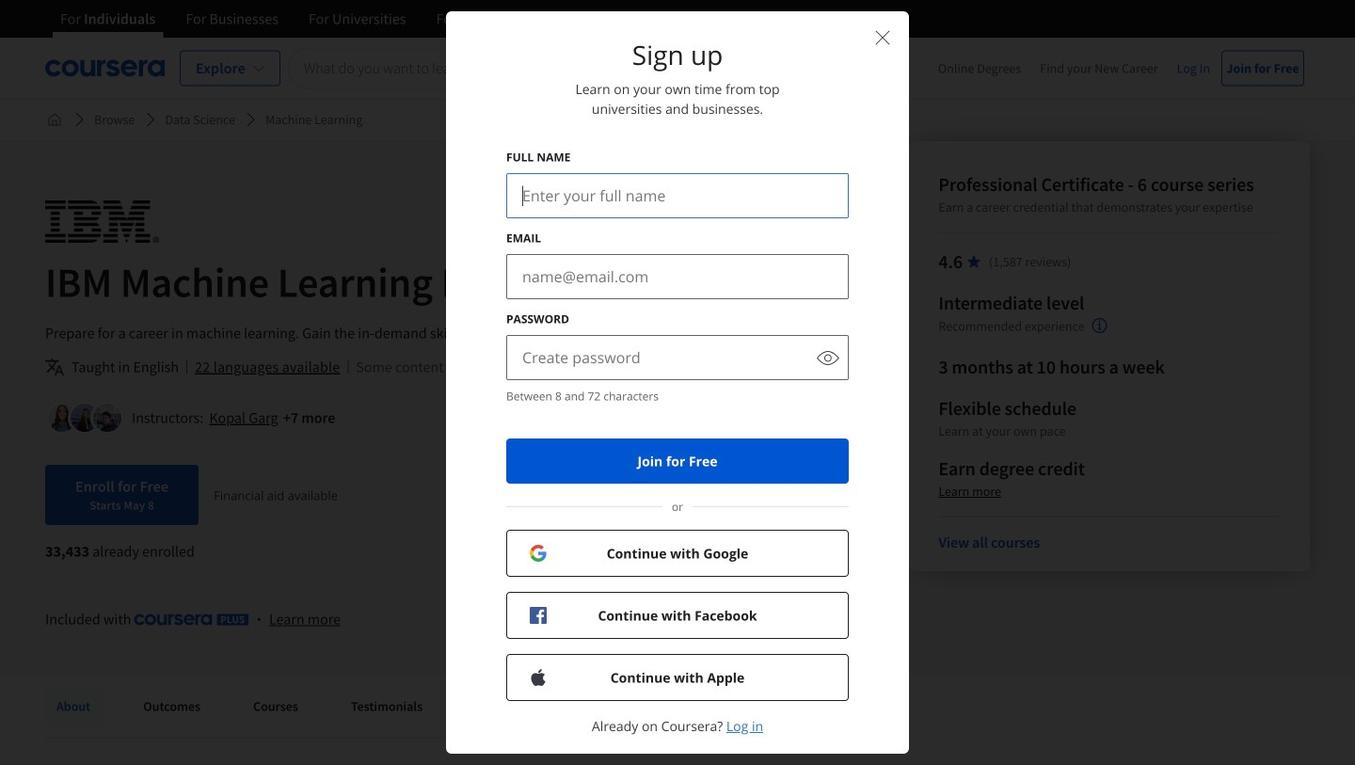 Task type: vqa. For each thing, say whether or not it's contained in the screenshot.
Video: 1.1 Lecture 11 min
no



Task type: locate. For each thing, give the bounding box(es) containing it.
None search field
[[288, 48, 745, 89]]

coursera plus image
[[134, 614, 249, 626]]

Create password password field
[[508, 336, 809, 379]]

xintong li image
[[71, 404, 99, 432]]

Enter your full name text field
[[508, 174, 848, 218]]

close modal image
[[872, 26, 894, 49]]

banner navigation
[[45, 0, 560, 38]]

information about difficulty level pre-requisites. image
[[1093, 318, 1108, 333]]

close modal image
[[876, 31, 890, 45]]

artem arutyunov image
[[93, 404, 121, 432]]



Task type: describe. For each thing, give the bounding box(es) containing it.
name@email.com email field
[[508, 255, 848, 298]]

your password is hidden image
[[817, 347, 840, 369]]

kopal garg image
[[48, 404, 76, 432]]

home image
[[47, 112, 62, 127]]

coursera image
[[45, 53, 165, 83]]

learn more about degree credit element
[[939, 482, 1002, 501]]

ibm image
[[45, 201, 159, 243]]

authentication modal dialog
[[446, 11, 910, 765]]



